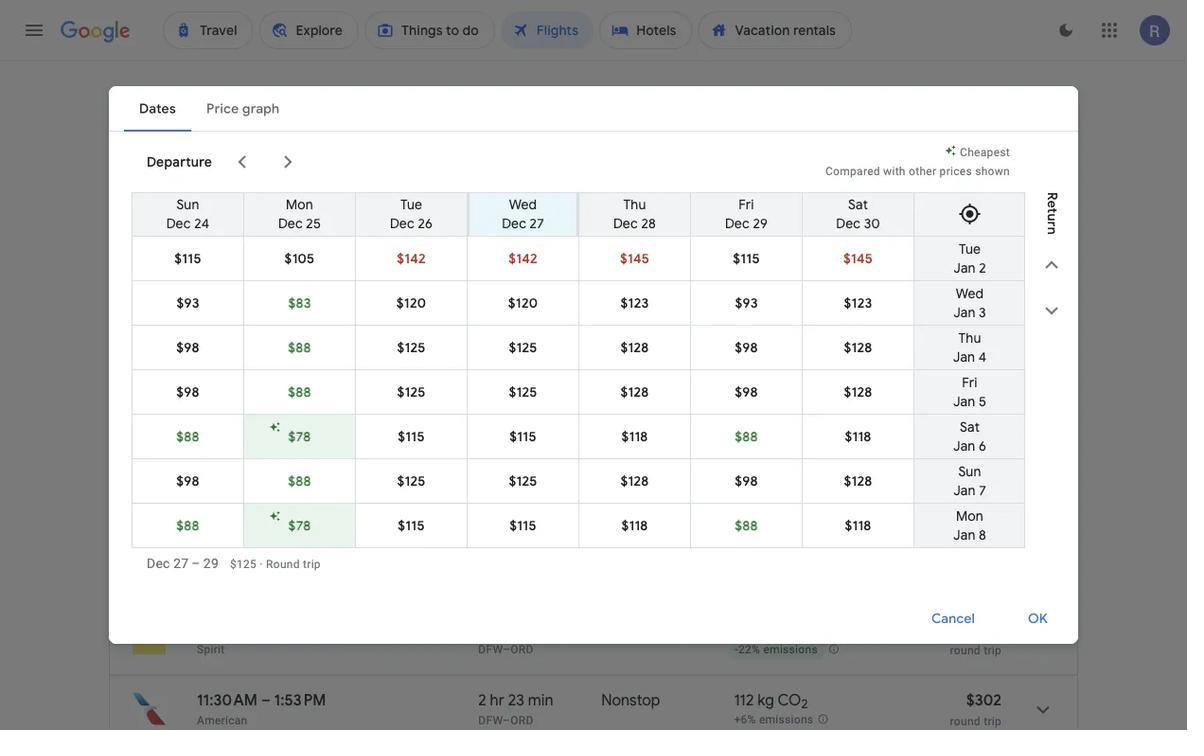 Task type: locate. For each thing, give the bounding box(es) containing it.
1 horizontal spatial and
[[701, 359, 721, 372]]

e
[[1044, 200, 1061, 208]]

wed inside wed jan 3 thu jan 4 fri jan 5 sat jan 6 sun jan 7 mon jan 8
[[956, 285, 984, 302]]

1 horizontal spatial sat
[[960, 419, 980, 436]]

tue for dec
[[401, 196, 423, 213]]

apply.
[[798, 359, 829, 372]]

3 nonstop from the top
[[602, 691, 661, 710]]

taxes
[[479, 359, 508, 372]]

wed up '27'
[[509, 196, 537, 213]]

– inside 2 hr 18 min dfw – mdw
[[503, 501, 511, 514]]

kg up +6% emissions
[[758, 691, 775, 710]]

fri up 125 us dollars text field
[[963, 374, 978, 391]]

2
[[980, 260, 987, 277], [479, 406, 487, 426], [799, 412, 806, 428], [479, 477, 487, 497], [799, 483, 806, 499], [479, 548, 487, 568], [798, 625, 805, 641], [479, 691, 487, 710], [802, 696, 808, 713]]

$115 button
[[133, 237, 243, 280], [691, 237, 802, 280], [356, 415, 467, 458], [468, 415, 579, 458], [356, 504, 467, 548], [468, 504, 579, 548]]

1 21% from the top
[[739, 430, 761, 443]]

2 inside 84 kg co 2 -21% emissions
[[799, 412, 806, 428]]

$118
[[622, 428, 648, 445], [845, 428, 872, 445], [622, 517, 648, 534], [845, 517, 872, 534]]

$142 up any
[[397, 250, 426, 267]]

1 right for
[[565, 359, 571, 372]]

optional
[[608, 359, 652, 372]]

mdw up 2 hr 18 min dfw – mdw
[[511, 430, 539, 443]]

trip for this price for this flight doesn't include overhead bin access. if you need a carry-on bag, use the bags filter to update prices. image
[[984, 502, 1002, 515]]

dfw down the 'total duration 2 hr 23 min.' 'element'
[[479, 714, 503, 727]]

·
[[260, 557, 263, 571]]

1 vertical spatial 25
[[508, 548, 525, 568]]

ranked based on price and convenience
[[109, 359, 322, 372]]

2 total duration 2 hr 18 min. element from the top
[[479, 477, 602, 500]]

0 vertical spatial prices
[[940, 165, 973, 178]]

28
[[642, 215, 656, 232]]

trip down 125 us dollars text field
[[984, 431, 1002, 444]]

1 vertical spatial $78
[[289, 517, 311, 534]]

jan inside tue jan 2
[[954, 260, 976, 277]]

0 horizontal spatial $93
[[177, 295, 200, 312]]

and
[[233, 359, 252, 372], [701, 359, 721, 372]]

0 vertical spatial dfw
[[479, 501, 503, 514]]

125 US dollars text field
[[970, 406, 1002, 426]]

$93 up bag fees button
[[735, 295, 758, 312]]

1 horizontal spatial $120 button
[[468, 281, 579, 325]]

0 horizontal spatial wed
[[509, 196, 537, 213]]

jan left 6
[[954, 438, 976, 455]]

0 vertical spatial sat
[[849, 196, 869, 213]]

0 vertical spatial sun
[[177, 196, 199, 213]]

0 vertical spatial 84
[[734, 406, 752, 426]]

0 vertical spatial 27 – 29
[[279, 276, 322, 293]]

0 horizontal spatial $142
[[397, 250, 426, 267]]

trip inside the $302 round trip
[[984, 715, 1002, 728]]

sun up 24 at the left of the page
[[177, 196, 199, 213]]

co for 112
[[778, 691, 802, 710]]

2 vertical spatial nonstop flight. element
[[602, 691, 661, 713]]

$78 button up the 9:25 am
[[244, 504, 355, 548]]

2 inside 112 kg co 2
[[802, 696, 808, 713]]

0 vertical spatial -
[[735, 430, 739, 443]]

jan left 4
[[954, 349, 976, 366]]

1 horizontal spatial mon
[[957, 508, 984, 525]]

kg inside 84 kg co 2 -21% emissions
[[756, 406, 772, 426]]

compared with other prices shown
[[826, 165, 1011, 178]]

mdw inside 2 hr 18 min dfw – mdw
[[511, 501, 539, 514]]

trip for this price for this flight doesn't include overhead bin access. if you need a carry-on bag, use the bags filter to update prices. icon for $232
[[984, 644, 1002, 657]]

$142 button
[[356, 237, 467, 280], [468, 237, 579, 280]]

1 horizontal spatial $142
[[509, 250, 538, 267]]

2 up -22% emissions at bottom right
[[798, 625, 805, 641]]

1 horizontal spatial tue
[[960, 241, 981, 258]]

and right price
[[233, 359, 252, 372]]

1 horizontal spatial fri
[[963, 374, 978, 391]]

2 $123 button from the left
[[803, 281, 914, 325]]

0 vertical spatial 21%
[[739, 430, 761, 443]]

mon
[[286, 196, 313, 213], [957, 508, 984, 525]]

1 vertical spatial ord
[[511, 714, 534, 727]]

$120 button up +
[[468, 281, 579, 325]]

dec left '27'
[[502, 215, 527, 232]]

Arrival time: 9:25 AM. text field
[[272, 548, 327, 568]]

1 vertical spatial fri
[[963, 374, 978, 391]]

84 for 84 kg co 2
[[734, 477, 752, 497]]

18 down +
[[508, 406, 523, 426]]

stops
[[235, 196, 270, 213]]

2 - from the top
[[735, 501, 739, 515]]

united
[[197, 572, 231, 585]]

2 nonstop from the top
[[602, 477, 661, 497]]

required
[[432, 359, 476, 372]]

0 horizontal spatial 27 – 29
[[174, 556, 219, 571]]

$98 button
[[133, 326, 243, 369], [691, 326, 802, 369], [133, 370, 243, 414], [691, 370, 802, 414], [133, 459, 243, 503], [691, 459, 802, 503]]

$123 button up passenger
[[803, 281, 914, 325]]

this price for this flight doesn't include overhead bin access. if you need a carry-on bag, use the bags filter to update prices. image
[[947, 404, 970, 427], [946, 617, 969, 640]]

$120 up +
[[508, 295, 538, 312]]

1 vertical spatial sun
[[959, 463, 982, 480]]

- down 84 kg co 2 at the bottom of page
[[735, 501, 739, 515]]

2 vertical spatial nonstop
[[602, 691, 661, 710]]

dec for thu
[[614, 215, 638, 232]]

0 vertical spatial 25
[[306, 215, 321, 232]]

total duration 2 hr 25 min. element
[[479, 548, 602, 571]]

2 mdw from the top
[[511, 501, 539, 514]]

- inside 84 kg co 2 -21% emissions
[[735, 430, 739, 443]]

0 vertical spatial $78
[[289, 428, 311, 445]]

2 vertical spatial dfw
[[479, 714, 503, 727]]

none search field containing all filters
[[109, 87, 1079, 251]]

$78 down 8:48 am
[[289, 428, 311, 445]]

1 vertical spatial $78 button
[[244, 504, 355, 548]]

9:06 am
[[197, 477, 254, 497]]

dfw up 2 hr 23 min dfw – ord
[[479, 643, 503, 656]]

2 left price graph
[[980, 260, 987, 277]]

dec inside sun dec 24
[[166, 215, 191, 232]]

total duration 2 hr 18 min. element for 9:06 am
[[479, 477, 602, 500]]

1 vertical spatial -
[[735, 501, 739, 515]]

0 horizontal spatial 1
[[277, 96, 285, 112]]

3 round trip from the top
[[951, 644, 1002, 657]]

scroll left image
[[231, 151, 254, 173]]

3 nonstop flight. element from the top
[[602, 691, 661, 713]]

bags
[[420, 196, 450, 213]]

25 inside the mon dec 25
[[306, 215, 321, 232]]

round
[[951, 431, 981, 444], [951, 502, 981, 515], [951, 644, 981, 657], [951, 715, 981, 728]]

0 horizontal spatial $142 button
[[356, 237, 467, 280]]

1 vertical spatial 84
[[734, 477, 752, 497]]

2 down "2 hr 18 min – mdw"
[[479, 477, 487, 497]]

$128
[[621, 339, 649, 356], [844, 339, 873, 356], [621, 384, 649, 401], [844, 384, 873, 401], [621, 473, 649, 490], [844, 473, 873, 490]]

and left bag
[[701, 359, 721, 372]]

3 dfw from the top
[[479, 714, 503, 727]]

best departing flights
[[109, 330, 299, 354]]

$145 down 28
[[620, 250, 650, 267]]

-21% emissions
[[735, 501, 818, 515]]

on
[[187, 359, 200, 372]]

0 horizontal spatial $93 button
[[133, 281, 243, 325]]

0 vertical spatial wed
[[509, 196, 537, 213]]

nonstop flight. element for 112
[[602, 691, 661, 713]]

co inside 83 kg co 2
[[775, 619, 798, 639]]

frontier inside '6:30 am – 8:48 am frontier'
[[197, 430, 238, 443]]

0 horizontal spatial $145 button
[[580, 237, 691, 280]]

dfw up 2 hr 25 min
[[479, 501, 503, 514]]

dec left 28
[[614, 215, 638, 232]]

round down $302
[[951, 715, 981, 728]]

1 horizontal spatial $145 button
[[803, 237, 914, 280]]

$78 button up 11:24 am
[[244, 415, 355, 458]]

0 vertical spatial nonstop
[[602, 406, 661, 426]]

– inside 2 hr 23 min dfw – ord
[[503, 714, 511, 727]]

1 vertical spatial price
[[988, 275, 1020, 292]]

co up +6% emissions
[[778, 691, 802, 710]]

1 vertical spatial thu
[[959, 330, 982, 347]]

dec 27 – 29 up united
[[147, 556, 219, 571]]

trip
[[984, 431, 1002, 444], [984, 502, 1002, 515], [303, 557, 321, 571], [984, 644, 1002, 657], [984, 715, 1002, 728]]

1 18 from the top
[[508, 406, 523, 426]]

min for 2 hr 23 min dfw – ord
[[528, 691, 554, 710]]

0 horizontal spatial and
[[233, 359, 252, 372]]

1 $142 from the left
[[397, 250, 426, 267]]

scroll right image
[[277, 151, 299, 173]]

price inside button
[[988, 275, 1020, 292]]

Return text field
[[932, 130, 1019, 181]]

1 frontier from the top
[[197, 430, 238, 443]]

grid
[[889, 275, 915, 292]]

co up -22% emissions at bottom right
[[775, 619, 798, 639]]

r
[[1044, 222, 1061, 227]]

reset back to center image
[[959, 203, 982, 225]]

dec 27 – 29 up $83 on the top left of the page
[[251, 276, 322, 293]]

1 horizontal spatial $93
[[735, 295, 758, 312]]

ok
[[1029, 611, 1049, 628]]

price inside popup button
[[501, 196, 534, 213]]

co down may
[[776, 406, 799, 426]]

1:53 pm
[[274, 691, 326, 710]]

1 horizontal spatial $145
[[844, 250, 873, 267]]

co inside 84 kg co 2
[[776, 477, 799, 497]]

2 vertical spatial round trip
[[951, 644, 1002, 657]]

ranked
[[109, 359, 148, 372]]

0 vertical spatial frontier
[[197, 430, 238, 443]]

based
[[151, 359, 184, 372]]

27
[[530, 215, 545, 232]]

1 vertical spatial frontier
[[197, 501, 238, 514]]

0 horizontal spatial thu
[[624, 196, 647, 213]]

hr for 2 hr 18 min dfw – mdw
[[490, 477, 505, 497]]

tue inside tue dec 26
[[401, 196, 423, 213]]

$118 button
[[580, 415, 691, 458], [803, 415, 914, 458], [580, 504, 691, 548], [803, 504, 914, 548]]

total duration 2 hr 18 min. element for 6:30 am
[[479, 406, 602, 429]]

$93 down "track prices"
[[177, 295, 200, 312]]

2 $78 from the top
[[289, 517, 311, 534]]

84 inside 84 kg co 2 -21% emissions
[[734, 406, 752, 426]]

0 vertical spatial 1
[[277, 96, 285, 112]]

nonstop flight. element
[[602, 406, 661, 429], [602, 477, 661, 500], [602, 691, 661, 713]]

thu inside thu dec 28
[[624, 196, 647, 213]]

mon up 8
[[957, 508, 984, 525]]

0 vertical spatial nonstop flight. element
[[602, 406, 661, 429]]

3 round from the top
[[951, 644, 981, 657]]

0 horizontal spatial fri
[[739, 196, 755, 213]]

1 mdw from the top
[[511, 430, 539, 443]]

ord up the 23
[[511, 643, 534, 656]]

25 inside best departing flights main content
[[508, 548, 525, 568]]

round trip down 7
[[951, 502, 1002, 515]]

$120 button up include
[[356, 281, 467, 325]]

$142 button down 26
[[356, 237, 467, 280]]

kg inside 112 kg co 2
[[758, 691, 775, 710]]

date grid button
[[807, 266, 930, 300]]

hr for 2 hr 18 min – mdw
[[490, 406, 505, 426]]

0 vertical spatial mdw
[[511, 430, 539, 443]]

round trip
[[951, 431, 1002, 444], [951, 502, 1002, 515], [951, 644, 1002, 657]]

1 hr from the top
[[490, 406, 505, 426]]

2 18 from the top
[[508, 477, 523, 497]]

$128 button
[[580, 326, 691, 369], [803, 326, 914, 369], [580, 370, 691, 414], [803, 370, 914, 414], [580, 459, 691, 503], [803, 459, 914, 503]]

2 nonstop flight. element from the top
[[602, 477, 661, 500]]

round for this price for this flight doesn't include overhead bin access. if you need a carry-on bag, use the bags filter to update prices. icon associated with $125
[[951, 431, 981, 444]]

$145 button down 30
[[803, 237, 914, 280]]

2 fees from the left
[[747, 359, 769, 372]]

0 vertical spatial this price for this flight doesn't include overhead bin access. if you need a carry-on bag, use the bags filter to update prices. image
[[947, 404, 970, 427]]

hr left the 23
[[490, 691, 505, 710]]

Departure text field
[[772, 130, 859, 181]]

ok button
[[1006, 596, 1071, 642]]

– inside "2 hr 18 min – mdw"
[[503, 430, 511, 443]]

$142 button down '27'
[[468, 237, 579, 280]]

kg right 83
[[755, 619, 771, 639]]

2 $93 from the left
[[735, 295, 758, 312]]

84 up -21% emissions
[[734, 477, 752, 497]]

0 horizontal spatial $120 button
[[356, 281, 467, 325]]

min inside 2 hr 18 min dfw – mdw
[[526, 477, 552, 497]]

18 inside 2 hr 18 min dfw – mdw
[[508, 477, 523, 497]]

2 $145 from the left
[[844, 250, 873, 267]]

1 nonstop from the top
[[602, 406, 661, 426]]

sort by:
[[1000, 356, 1049, 373]]

23
[[508, 691, 525, 710]]

1 horizontal spatial price
[[988, 275, 1020, 292]]

1 $123 from the left
[[621, 295, 649, 312]]

dfw inside 2 hr 23 min dfw – ord
[[479, 714, 503, 727]]

min down 2 hr 18 min dfw – mdw
[[529, 548, 554, 568]]

2 frontier from the top
[[197, 501, 238, 514]]

1 dfw from the top
[[479, 501, 503, 514]]

dec down filters
[[166, 215, 191, 232]]

kg inside 84 kg co 2
[[756, 477, 772, 497]]

hr down 2 hr 18 min dfw – mdw
[[490, 548, 505, 568]]

dec inside thu dec 28
[[614, 215, 638, 232]]

0 horizontal spatial tue
[[401, 196, 423, 213]]

t
[[1044, 208, 1061, 214]]

sun inside wed jan 3 thu jan 4 fri jan 5 sat jan 6 sun jan 7 mon jan 8
[[959, 463, 982, 480]]

1 84 from the top
[[734, 406, 752, 426]]

this price for this flight doesn't include overhead bin access. if you need a carry-on bag, use the bags filter to update prices. image left 5
[[947, 404, 970, 427]]

2 left the 23
[[479, 691, 487, 710]]

2 $142 button from the left
[[468, 237, 579, 280]]

dfw inside 2 hr 18 min dfw – mdw
[[479, 501, 503, 514]]

round for this price for this flight doesn't include overhead bin access. if you need a carry-on bag, use the bags filter to update prices. image
[[951, 502, 981, 515]]

0 horizontal spatial fees
[[521, 359, 543, 372]]

0 vertical spatial $78 button
[[244, 415, 355, 458]]

1 vertical spatial nonstop flight. element
[[602, 477, 661, 500]]

0 vertical spatial thu
[[624, 196, 647, 213]]

2 hr 23 min dfw – ord
[[479, 691, 554, 727]]

$120 for 2nd $120 button from right
[[397, 295, 426, 312]]

0 horizontal spatial sun
[[177, 196, 199, 213]]

dec down connecting airports at top right
[[837, 215, 861, 232]]

2 $145 button from the left
[[803, 237, 914, 280]]

0 horizontal spatial sat
[[849, 196, 869, 213]]

sun up 7
[[959, 463, 982, 480]]

1 $93 from the left
[[177, 295, 200, 312]]

1 vertical spatial sat
[[960, 419, 980, 436]]

$88 down 8:48 am text box
[[288, 473, 311, 490]]

2 ord from the top
[[511, 714, 534, 727]]

tue
[[401, 196, 423, 213], [960, 241, 981, 258]]

fees right +
[[521, 359, 543, 372]]

$83 button
[[244, 281, 355, 325]]

Loading prices text field
[[955, 205, 986, 224]]

$125 button
[[356, 326, 467, 369], [468, 326, 579, 369], [356, 370, 467, 414], [468, 370, 579, 414], [356, 459, 467, 503], [468, 459, 579, 503]]

1 $145 from the left
[[620, 250, 650, 267]]

0 horizontal spatial price
[[501, 196, 534, 213]]

jan down reset back to center image
[[954, 260, 976, 277]]

trip down 7
[[984, 502, 1002, 515]]

$78
[[289, 428, 311, 445], [289, 517, 311, 534]]

3 hr from the top
[[490, 548, 505, 568]]

1 vertical spatial round trip
[[951, 502, 1002, 515]]

1 up scroll right "icon"
[[277, 96, 285, 112]]

4 round from the top
[[951, 715, 981, 728]]

learn more about ranking image
[[326, 357, 343, 374]]

2 round trip from the top
[[951, 502, 1002, 515]]

25 down 2 hr 18 min dfw – mdw
[[508, 548, 525, 568]]

1 vertical spatial 18
[[508, 477, 523, 497]]

prices
[[940, 165, 973, 178], [179, 276, 219, 293]]

kg down bag fees button
[[756, 406, 772, 426]]

trip for this price for this flight doesn't include overhead bin access. if you need a carry-on bag, use the bags filter to update prices. icon associated with $125
[[984, 431, 1002, 444]]

-
[[735, 430, 739, 443], [735, 501, 739, 515], [735, 643, 739, 657]]

frontier down 9:06 am
[[197, 501, 238, 514]]

co inside 112 kg co 2
[[778, 691, 802, 710]]

kg up -21% emissions
[[756, 477, 772, 497]]

18 inside "2 hr 18 min – mdw"
[[508, 406, 523, 426]]

– inside '6:30 am – 8:48 am frontier'
[[258, 406, 267, 426]]

$78 up the 9:25 am
[[289, 517, 311, 534]]

hr inside "2 hr 18 min – mdw"
[[490, 406, 505, 426]]

tue inside tue jan 2
[[960, 241, 981, 258]]

1 horizontal spatial $120
[[508, 295, 538, 312]]

0 horizontal spatial 25
[[306, 215, 321, 232]]

8:48 am
[[271, 406, 327, 426]]

1 horizontal spatial fees
[[747, 359, 769, 372]]

sun dec 24
[[166, 196, 210, 232]]

3
[[980, 304, 987, 321]]

dec
[[166, 215, 191, 232], [278, 215, 303, 232], [390, 215, 415, 232], [502, 215, 527, 232], [614, 215, 638, 232], [726, 215, 750, 232], [837, 215, 861, 232], [251, 276, 276, 293], [147, 556, 170, 571]]

dec inside sat dec 30
[[837, 215, 861, 232]]

wed jan 3 thu jan 4 fri jan 5 sat jan 6 sun jan 7 mon jan 8
[[954, 285, 987, 544]]

0 vertical spatial price
[[501, 196, 534, 213]]

0 horizontal spatial dec 27 – 29
[[147, 556, 219, 571]]

1 horizontal spatial wed
[[956, 285, 984, 302]]

0000 for 0000 text box
[[955, 206, 986, 222]]

dec inside tue dec 26
[[390, 215, 415, 232]]

co for 84
[[776, 477, 799, 497]]

2 up +6% emissions
[[802, 696, 808, 713]]

2 $120 button from the left
[[468, 281, 579, 325]]

1 vertical spatial prices
[[179, 276, 219, 293]]

min inside "2 hr 18 min – mdw"
[[526, 406, 552, 426]]

co up -21% emissions
[[776, 477, 799, 497]]

trip down $232
[[984, 644, 1002, 657]]

dfw for 2 hr 18 min
[[479, 501, 503, 514]]

2 $142 from the left
[[509, 250, 538, 267]]

0 vertical spatial fri
[[739, 196, 755, 213]]

wed inside the wed dec 27
[[509, 196, 537, 213]]

Arrival time: 8:48 AM. text field
[[271, 406, 327, 426]]

7
[[980, 482, 987, 499]]

Departure time: 11:30 AM. text field
[[197, 691, 258, 710]]

dec inside the wed dec 27
[[502, 215, 527, 232]]

0 horizontal spatial mon
[[286, 196, 313, 213]]

airlines
[[321, 196, 369, 213]]

1 round from the top
[[951, 431, 981, 444]]

2 21% from the top
[[739, 501, 761, 515]]

dec for mon
[[278, 215, 303, 232]]

jan
[[954, 260, 976, 277], [954, 304, 976, 321], [954, 349, 976, 366], [954, 393, 976, 410], [954, 438, 976, 455], [954, 482, 976, 499], [954, 527, 976, 544]]

mdw
[[511, 430, 539, 443], [511, 501, 539, 514]]

thu
[[624, 196, 647, 213], [959, 330, 982, 347]]

price button
[[490, 189, 566, 220]]

dec inside fri dec 29
[[726, 215, 750, 232]]

dec for wed
[[502, 215, 527, 232]]

1 horizontal spatial $123
[[844, 295, 873, 312]]

2 round from the top
[[951, 502, 981, 515]]

1 horizontal spatial $142 button
[[468, 237, 579, 280]]

1 vertical spatial mon
[[957, 508, 984, 525]]

1 total duration 2 hr 18 min. element from the top
[[479, 406, 602, 429]]

trip down $302
[[984, 715, 1002, 728]]

kg inside 83 kg co 2
[[755, 619, 771, 639]]

2 $120 from the left
[[508, 295, 538, 312]]

dec inside the mon dec 25
[[278, 215, 303, 232]]

1 vertical spatial 1
[[565, 359, 571, 372]]

27 – 29 inside find the best price region
[[279, 276, 322, 293]]

1 $78 button from the top
[[244, 415, 355, 458]]

1 - from the top
[[735, 430, 739, 443]]

$125 · round trip
[[230, 557, 321, 571]]

round trip down $232
[[951, 644, 1002, 657]]

$93
[[177, 295, 200, 312], [735, 295, 758, 312]]

0 vertical spatial tue
[[401, 196, 423, 213]]

n
[[1044, 227, 1061, 235]]

0 vertical spatial round trip
[[951, 431, 1002, 444]]

fees
[[521, 359, 543, 372], [747, 359, 769, 372]]

2 inside "2 hr 18 min – mdw"
[[479, 406, 487, 426]]

compared
[[826, 165, 881, 178]]

round down 125 us dollars text field
[[951, 431, 981, 444]]

ord inside 2 hr 23 min dfw – ord
[[511, 714, 534, 727]]

2 dfw from the top
[[479, 643, 503, 656]]

9:25 am
[[272, 548, 327, 568]]

25 down airlines
[[306, 215, 321, 232]]

None search field
[[109, 87, 1079, 251]]

$145 for second the $145 button from right
[[620, 250, 650, 267]]

8
[[979, 527, 987, 544]]

leaves dallas/fort worth international airport at 9:06 am on wednesday, december 27 and arrives at chicago midway international airport at 11:24 am on wednesday, december 27. element
[[197, 477, 331, 497]]

fri up 29
[[739, 196, 755, 213]]

1 vertical spatial total duration 2 hr 18 min. element
[[479, 477, 602, 500]]

dec for tue
[[390, 215, 415, 232]]

1 vertical spatial dfw
[[479, 643, 503, 656]]

22%
[[739, 643, 761, 657]]

nonstop for 84
[[602, 477, 661, 497]]

1 horizontal spatial 27 – 29
[[279, 276, 322, 293]]

min inside 2 hr 23 min dfw – ord
[[528, 691, 554, 710]]

mon down scroll right "icon"
[[286, 196, 313, 213]]

price
[[203, 359, 229, 372]]

all filters
[[145, 196, 200, 213]]

4 hr from the top
[[490, 691, 505, 710]]

– inside 7:00 am – 9:25 am united
[[259, 548, 268, 568]]

fri inside fri dec 29
[[739, 196, 755, 213]]

kg for 83
[[755, 619, 771, 639]]

dec left 7:00 am 'text box'
[[147, 556, 170, 571]]

1 horizontal spatial 1
[[565, 359, 571, 372]]

round down $232
[[951, 644, 981, 657]]

price
[[501, 196, 534, 213], [988, 275, 1020, 292]]

spirit
[[197, 643, 225, 656]]

mdw up 2 hr 25 min
[[511, 501, 539, 514]]

25
[[306, 215, 321, 232], [508, 548, 525, 568]]

min inside "total duration 2 hr 25 min." element
[[529, 548, 554, 568]]

1 vertical spatial mdw
[[511, 501, 539, 514]]

1 horizontal spatial sun
[[959, 463, 982, 480]]

mon inside wed jan 3 thu jan 4 fri jan 5 sat jan 6 sun jan 7 mon jan 8
[[957, 508, 984, 525]]

2 84 from the top
[[734, 477, 752, 497]]

hr
[[490, 406, 505, 426], [490, 477, 505, 497], [490, 548, 505, 568], [490, 691, 505, 710]]

0 horizontal spatial $123
[[621, 295, 649, 312]]

mon inside the mon dec 25
[[286, 196, 313, 213]]

0 horizontal spatial $120
[[397, 295, 426, 312]]

this price for this flight doesn't include overhead bin access. if you need a carry-on bag, use the bags filter to update prices. image for $232
[[946, 617, 969, 640]]

1 $142 button from the left
[[356, 237, 467, 280]]

total duration 2 hr 18 min. element
[[479, 406, 602, 429], [479, 477, 602, 500]]

2 hr 25 min
[[479, 548, 554, 568]]

$98 up on at the left of page
[[176, 339, 200, 356]]

1 horizontal spatial dec 27 – 29
[[251, 276, 322, 293]]

3 - from the top
[[735, 643, 739, 657]]

84 kg co 2 -21% emissions
[[734, 406, 818, 443]]

11:30 am – 1:53 pm american
[[197, 691, 326, 727]]

11:24 am
[[271, 477, 331, 497]]

2 vertical spatial -
[[735, 643, 739, 657]]

0 vertical spatial dec 27 – 29
[[251, 276, 322, 293]]

30
[[865, 215, 881, 232]]

1 vertical spatial 21%
[[739, 501, 761, 515]]

hr inside 2 hr 18 min dfw – mdw
[[490, 477, 505, 497]]

1 $120 from the left
[[397, 295, 426, 312]]

hr inside 2 hr 23 min dfw – ord
[[490, 691, 505, 710]]

1 vertical spatial 27 – 29
[[174, 556, 219, 571]]

$78 for 2nd the $78 button from the bottom of the page
[[289, 428, 311, 445]]

2 inside 84 kg co 2
[[799, 483, 806, 499]]

1 vertical spatial nonstop
[[602, 477, 661, 497]]

1 horizontal spatial $123 button
[[803, 281, 914, 325]]

2 up -21% emissions
[[799, 483, 806, 499]]

2 $123 from the left
[[844, 295, 873, 312]]

$123 down date
[[844, 295, 873, 312]]

11:30 am
[[197, 691, 258, 710]]

hr down "2 hr 18 min – mdw"
[[490, 477, 505, 497]]

$120 for first $120 button from right
[[508, 295, 538, 312]]

27 – 29 up $83 on the top left of the page
[[279, 276, 322, 293]]

mon dec 25
[[278, 196, 321, 232]]

1 $78 from the top
[[289, 428, 311, 445]]

find the best price region
[[109, 266, 1079, 315]]

0 horizontal spatial prices
[[179, 276, 219, 293]]

21% up 84 kg co 2 at the bottom of page
[[739, 430, 761, 443]]

0 vertical spatial mon
[[286, 196, 313, 213]]

bag
[[724, 359, 743, 372]]

dec inside find the best price region
[[251, 276, 276, 293]]

2 $78 button from the top
[[244, 504, 355, 548]]

1 vertical spatial tue
[[960, 241, 981, 258]]

dec left 29
[[726, 215, 750, 232]]

84 for 84 kg co 2 -21% emissions
[[734, 406, 752, 426]]

2 hr from the top
[[490, 477, 505, 497]]

sat inside sat dec 30
[[849, 196, 869, 213]]

wed for jan
[[956, 285, 984, 302]]

total duration 2 hr 18 min. element down for
[[479, 406, 602, 429]]

– inside the "11:30 am – 1:53 pm american"
[[261, 691, 271, 710]]

84 inside 84 kg co 2
[[734, 477, 752, 497]]

27 – 29 up united
[[174, 556, 219, 571]]

dec for sun
[[166, 215, 191, 232]]

prices left learn more about tracked prices image
[[179, 276, 219, 293]]

total duration 2 hr 18 min. element down "2 hr 18 min – mdw"
[[479, 477, 602, 500]]



Task type: describe. For each thing, give the bounding box(es) containing it.
$88 up 7:00 am 'text box'
[[176, 517, 200, 534]]

2 down 2 hr 18 min dfw – mdw
[[479, 548, 487, 568]]

total duration 2 hr 23 min. element
[[479, 691, 602, 713]]

fri dec 29
[[726, 196, 768, 232]]

trip right round
[[303, 557, 321, 571]]

1 horizontal spatial prices
[[940, 165, 973, 178]]

+6% emissions
[[734, 713, 814, 727]]

dec for sat
[[837, 215, 861, 232]]

2 inside tue jan 2
[[980, 260, 987, 277]]

2 $93 button from the left
[[691, 281, 802, 325]]

tue for jan
[[960, 241, 981, 258]]

$88 up convenience
[[288, 339, 311, 356]]

other
[[909, 165, 937, 178]]

u
[[1044, 214, 1061, 222]]

mdw inside "2 hr 18 min – mdw"
[[511, 430, 539, 443]]

sat dec 30
[[837, 196, 881, 232]]

18 for 6:30 am
[[508, 406, 523, 426]]

$88 down 6:30 am text box
[[176, 428, 200, 445]]

$225
[[968, 548, 1002, 568]]

+6%
[[734, 713, 756, 727]]

emissions
[[673, 196, 735, 213]]

$88 up 8:48 am text box
[[288, 384, 311, 401]]

round for this price for this flight doesn't include overhead bin access. if you need a carry-on bag, use the bags filter to update prices. icon for $232
[[951, 644, 981, 657]]

thu inside wed jan 3 thu jan 4 fri jan 5 sat jan 6 sun jan 7 mon jan 8
[[959, 330, 982, 347]]

prices
[[354, 359, 387, 372]]

29
[[753, 215, 768, 232]]

any dates
[[404, 276, 468, 293]]

stops button
[[223, 189, 302, 220]]

2 hr 18 min – mdw
[[479, 406, 552, 443]]

sat inside wed jan 3 thu jan 4 fri jan 5 sat jan 6 sun jan 7 mon jan 8
[[960, 419, 980, 436]]

$98 down 6:30 am
[[176, 473, 200, 490]]

7:00 am
[[197, 548, 255, 568]]

dec 27 – 29 inside find the best price region
[[251, 276, 322, 293]]

Arrival time: 1:53 PM. text field
[[274, 691, 326, 710]]

$232
[[969, 619, 1002, 639]]

Arrival time: 11:24 AM. text field
[[271, 477, 331, 497]]

$105
[[285, 250, 315, 267]]

1 $120 button from the left
[[356, 281, 467, 325]]

dates
[[432, 276, 468, 293]]

date
[[856, 275, 886, 292]]

$88 down -21% emissions
[[735, 517, 759, 534]]

scroll up image
[[1041, 254, 1064, 277]]

leaves dallas/fort worth international airport at 11:30 am on wednesday, december 27 and arrives at o'hare international airport at 1:53 pm on wednesday, december 27. element
[[197, 691, 326, 710]]

charges
[[655, 359, 698, 372]]

Departure time: 7:00 AM. text field
[[197, 548, 255, 568]]

prices inside find the best price region
[[179, 276, 219, 293]]

$142 for 1st $142 button from the right
[[509, 250, 538, 267]]

connecting
[[786, 196, 860, 213]]

nonstop flight. element for 84
[[602, 477, 661, 500]]

scroll down image
[[1041, 299, 1064, 322]]

2 inside 83 kg co 2
[[798, 625, 805, 641]]

thu dec 28
[[614, 196, 656, 232]]

kg for 84
[[756, 477, 772, 497]]

price graph button
[[939, 266, 1075, 300]]

departing
[[153, 330, 240, 354]]

6:30 am – 8:48 am frontier
[[197, 406, 327, 443]]

graph
[[1023, 275, 1060, 292]]

1 inside best departing flights main content
[[565, 359, 571, 372]]

cheapest
[[961, 146, 1011, 159]]

nonstop for 112
[[602, 691, 661, 710]]

adult.
[[574, 359, 605, 372]]

24
[[194, 215, 210, 232]]

times
[[585, 196, 622, 213]]

emissions down 83 kg co 2
[[764, 643, 818, 657]]

r e t u r n
[[1044, 192, 1061, 235]]

best departing flights main content
[[109, 266, 1079, 730]]

$98 up bag fees button
[[735, 339, 758, 356]]

2 inside 2 hr 23 min dfw – ord
[[479, 691, 487, 710]]

- for 83
[[735, 643, 739, 657]]

shown
[[976, 165, 1011, 178]]

$78 for 1st the $78 button from the bottom of the page
[[289, 517, 311, 534]]

25 for hr
[[508, 548, 525, 568]]

passenger assistance button
[[832, 359, 949, 372]]

dfw – ord
[[479, 643, 534, 656]]

convenience
[[255, 359, 322, 372]]

price for price
[[501, 196, 534, 213]]

jan left 5
[[954, 393, 976, 410]]

price for price graph
[[988, 275, 1020, 292]]

5
[[979, 393, 987, 410]]

1 $123 button from the left
[[580, 281, 691, 325]]

sun inside sun dec 24
[[177, 196, 199, 213]]

$88 up 84 kg co 2 at the bottom of page
[[735, 428, 759, 445]]

225 US dollars text field
[[968, 548, 1002, 568]]

co for 83
[[775, 619, 798, 639]]

track
[[141, 276, 176, 293]]

assistance
[[891, 359, 949, 372]]

1 fees from the left
[[521, 359, 543, 372]]

min for 2 hr 18 min dfw – mdw
[[526, 477, 552, 497]]

passenger
[[832, 359, 888, 372]]

$93 for 2nd the $93 button from left
[[735, 295, 758, 312]]

Departure time: 9:06 AM. text field
[[197, 477, 254, 497]]

emissions button
[[662, 189, 767, 220]]

min for 2 hr 25 min
[[529, 548, 554, 568]]

0000 for loading prices text box at top
[[955, 206, 986, 222]]

1 nonstop flight. element from the top
[[602, 406, 661, 429]]

$93 for second the $93 button from the right
[[177, 295, 200, 312]]

18 for 9:06 am
[[508, 477, 523, 497]]

wed for dec
[[509, 196, 537, 213]]

connecting airports
[[786, 196, 913, 213]]

track prices
[[141, 276, 219, 293]]

Departure time: 6:30 AM. text field
[[197, 406, 254, 426]]

2 and from the left
[[701, 359, 721, 372]]

1 round trip from the top
[[951, 431, 1002, 444]]

learn more about tracked prices image
[[222, 276, 239, 293]]

round inside the $302 round trip
[[951, 715, 981, 728]]

leaves dallas/fort worth international airport at 6:30 am on wednesday, december 27 and arrives at chicago midway international airport at 8:48 am on wednesday, december 27. element
[[197, 406, 327, 426]]

emissions inside 84 kg co 2 -21% emissions
[[764, 430, 818, 443]]

$98 down bag fees button
[[735, 384, 758, 401]]

84 kg co 2
[[734, 477, 806, 499]]

min for 2 hr 18 min – mdw
[[526, 406, 552, 426]]

jan left 3
[[954, 304, 976, 321]]

round trip for 83
[[951, 644, 1002, 657]]

25 for dec
[[306, 215, 321, 232]]

by:
[[1030, 356, 1049, 373]]

flights
[[244, 330, 299, 354]]

4
[[979, 349, 987, 366]]

this price for this flight doesn't include overhead bin access. if you need a carry-on bag, use the bags filter to update prices. image
[[947, 475, 970, 498]]

fri inside wed jan 3 thu jan 4 fri jan 5 sat jan 6 sun jan 7 mon jan 8
[[963, 374, 978, 391]]

co inside 84 kg co 2 -21% emissions
[[776, 406, 799, 426]]

duration button
[[953, 189, 1052, 220]]

dfw for 2 hr 23 min
[[479, 714, 503, 727]]

21% inside 84 kg co 2 -21% emissions
[[739, 430, 761, 443]]

tue jan 2
[[954, 241, 987, 277]]

kg for 112
[[758, 691, 775, 710]]

1 ord from the top
[[511, 643, 534, 656]]

emissions down 84 kg co 2 at the bottom of page
[[764, 501, 818, 515]]

125 US dollars text field
[[970, 477, 1002, 497]]

$302
[[967, 691, 1002, 710]]

hr for 2 hr 23 min dfw – ord
[[490, 691, 505, 710]]

sort by: button
[[992, 348, 1079, 382]]

232 US dollars text field
[[969, 619, 1002, 639]]

times button
[[573, 189, 654, 220]]

jan left 7
[[954, 482, 976, 499]]

bag fees button
[[724, 359, 769, 372]]

leaves dallas/fort worth international airport at 7:00 am on wednesday, december 27 and arrives at o'hare international airport at 9:25 am on wednesday, december 27. element
[[197, 548, 327, 568]]

$142 for 2nd $142 button from the right
[[397, 250, 426, 267]]

1 $145 button from the left
[[580, 237, 691, 280]]

american
[[197, 714, 248, 727]]

2 inside 2 hr 18 min dfw – mdw
[[479, 477, 487, 497]]

Loading prices text field
[[955, 205, 986, 224]]

jan left 8
[[954, 527, 976, 544]]

this price for this flight doesn't include overhead bin access. if you need a carry-on bag, use the bags filter to update prices. image for $125
[[947, 404, 970, 427]]

airlines button
[[310, 189, 401, 220]]

1 inside popup button
[[277, 96, 285, 112]]

best
[[109, 330, 148, 354]]

125 US dollars text field
[[230, 557, 257, 571]]

$98 down on at the left of page
[[176, 384, 200, 401]]

hr for 2 hr 25 min
[[490, 548, 505, 568]]

1 and from the left
[[233, 359, 252, 372]]

1 button
[[243, 87, 319, 121]]

tue dec 26
[[390, 196, 433, 232]]

-22% emissions
[[735, 643, 818, 657]]

- for 84
[[735, 501, 739, 515]]

1 $93 button from the left
[[133, 281, 243, 325]]

duration
[[965, 196, 1019, 213]]

airports
[[863, 196, 913, 213]]

$145 for 1st the $145 button from right
[[844, 250, 873, 267]]

all
[[145, 196, 161, 213]]

filters
[[164, 196, 200, 213]]

dec for fri
[[726, 215, 750, 232]]

6
[[979, 438, 987, 455]]

$98 up -21% emissions
[[735, 473, 758, 490]]

date grid
[[856, 275, 915, 292]]

emissions down 112 kg co 2
[[760, 713, 814, 727]]

1 vertical spatial dec 27 – 29
[[147, 556, 219, 571]]

round trip for 84
[[951, 502, 1002, 515]]

r
[[1044, 192, 1061, 200]]

$105 button
[[244, 237, 355, 280]]

for
[[546, 359, 562, 372]]

302 US dollars text field
[[967, 691, 1002, 710]]

round
[[266, 557, 300, 571]]

cancel button
[[909, 596, 998, 642]]

83 kg co 2
[[734, 619, 805, 641]]

7:00 am – 9:25 am united
[[197, 548, 327, 585]]

all filters button
[[109, 189, 216, 220]]



Task type: vqa. For each thing, say whether or not it's contained in the screenshot.
Price inside the button
yes



